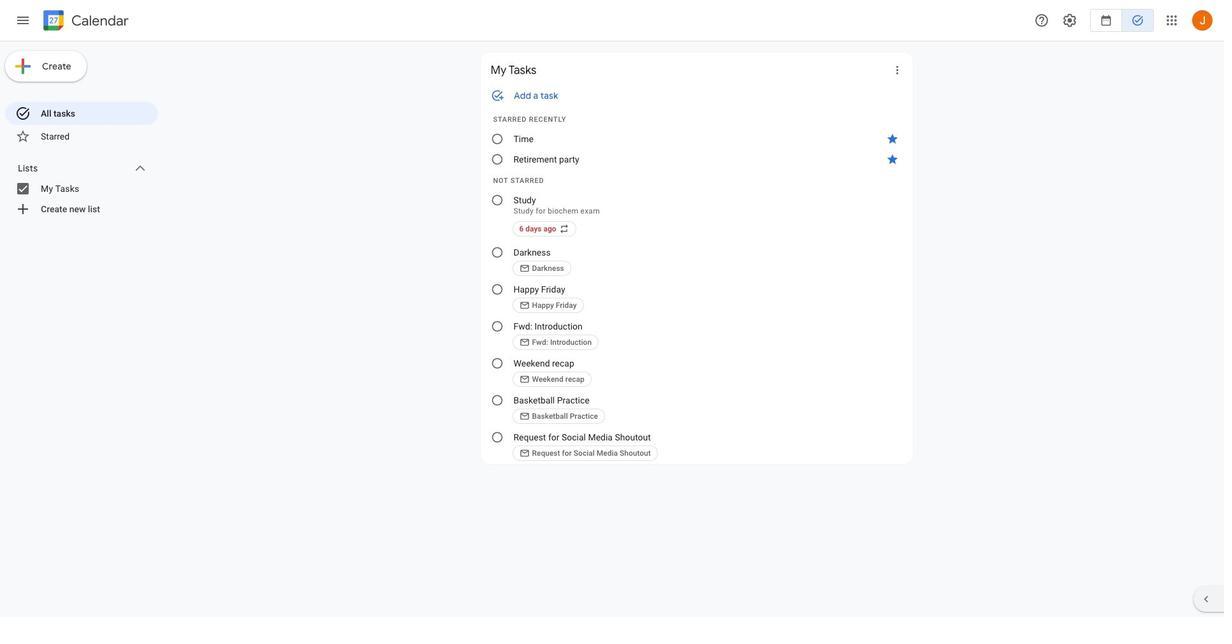 Task type: locate. For each thing, give the bounding box(es) containing it.
heading
[[69, 13, 129, 28]]

settings menu image
[[1062, 13, 1078, 28]]

heading inside calendar element
[[69, 13, 129, 28]]



Task type: vqa. For each thing, say whether or not it's contained in the screenshot.
first '10' from the top of the grid containing 29
no



Task type: describe. For each thing, give the bounding box(es) containing it.
support menu image
[[1034, 13, 1050, 28]]

calendar element
[[41, 8, 129, 36]]

tasks sidebar image
[[15, 13, 31, 28]]



